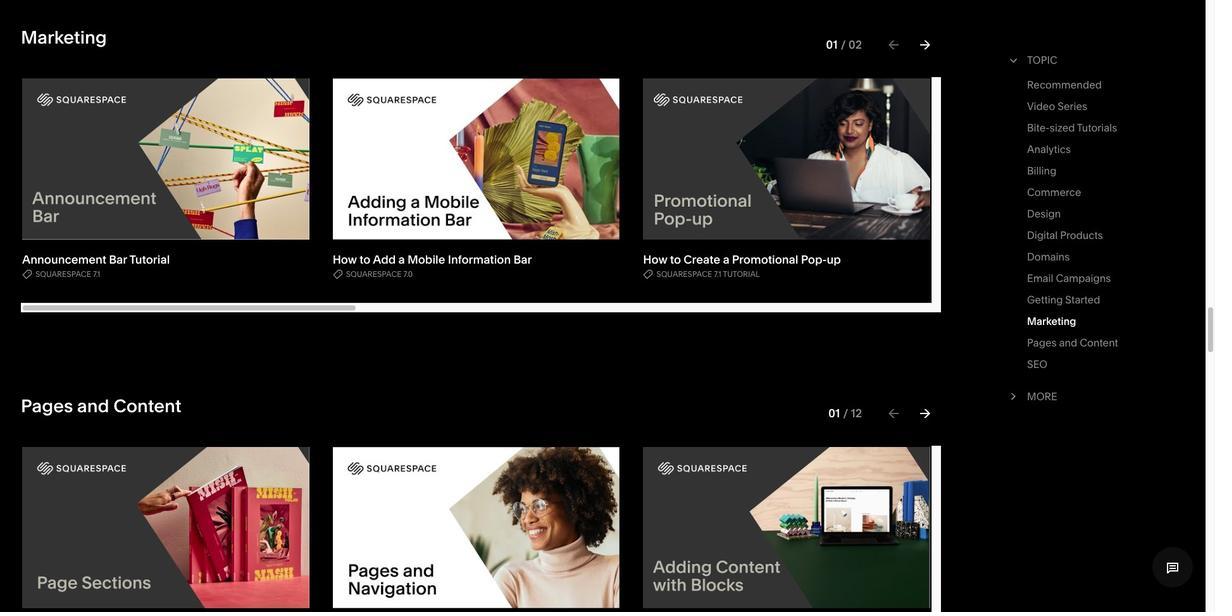 Task type: describe. For each thing, give the bounding box(es) containing it.
/ for marketing
[[841, 37, 846, 52]]

seo
[[1027, 358, 1048, 371]]

getting started
[[1027, 294, 1100, 306]]

billing link
[[1027, 162, 1057, 184]]

digital products link
[[1027, 227, 1103, 248]]

12
[[851, 406, 862, 421]]

0 vertical spatial marketing
[[21, 27, 107, 48]]

email
[[1027, 272, 1054, 285]]

analytics link
[[1027, 141, 1071, 162]]

how to create a promotional pop-up
[[643, 253, 841, 267]]

digital
[[1027, 229, 1058, 242]]

squarespace for add
[[346, 270, 402, 279]]

1 vertical spatial and
[[77, 396, 109, 417]]

a for create
[[723, 253, 730, 267]]

campaigns
[[1056, 272, 1111, 285]]

topic link
[[1027, 51, 1164, 69]]

announcement
[[22, 253, 106, 267]]

sized
[[1050, 122, 1075, 134]]

tutorials
[[1077, 122, 1118, 134]]

bite-sized tutorials link
[[1027, 119, 1118, 141]]

up
[[827, 253, 841, 267]]

0 vertical spatial pages
[[1027, 337, 1057, 349]]

video
[[1027, 100, 1055, 113]]

topic
[[1027, 54, 1058, 66]]

how to add a mobile information bar
[[333, 253, 532, 267]]

1 vertical spatial marketing
[[1027, 315, 1077, 328]]

how for how to add a mobile information bar
[[333, 253, 357, 267]]

0 horizontal spatial content
[[113, 396, 181, 417]]

video series link
[[1027, 97, 1088, 119]]

01 for marketing
[[826, 37, 838, 52]]

billing
[[1027, 165, 1057, 177]]

domains
[[1027, 251, 1070, 263]]

squarespace 7.1
[[35, 270, 100, 279]]

squarespace 7.0
[[346, 270, 413, 279]]

domains link
[[1027, 248, 1070, 270]]

create
[[684, 253, 721, 267]]

email campaigns
[[1027, 272, 1111, 285]]

marketing link
[[1027, 313, 1077, 334]]

analytics
[[1027, 143, 1071, 156]]

more
[[1027, 391, 1058, 403]]

digital products
[[1027, 229, 1103, 242]]

email campaigns link
[[1027, 270, 1111, 291]]

/ for pages and content
[[843, 406, 848, 421]]

seo link
[[1027, 356, 1048, 377]]

content inside pages and content link
[[1080, 337, 1118, 349]]

02
[[849, 37, 862, 52]]

1 vertical spatial pages
[[21, 396, 73, 417]]

squarespace for tutorial
[[35, 270, 91, 279]]

recommended
[[1027, 78, 1102, 91]]

1 vertical spatial pages and content
[[21, 396, 181, 417]]



Task type: vqa. For each thing, say whether or not it's contained in the screenshot.
design: full background
no



Task type: locate. For each thing, give the bounding box(es) containing it.
announcement bar tutorial
[[22, 253, 170, 267]]

squarespace 7.1 tutorial
[[657, 270, 760, 279]]

information
[[448, 253, 511, 267]]

1 horizontal spatial marketing
[[1027, 315, 1077, 328]]

0 horizontal spatial bar
[[109, 253, 127, 267]]

01 / 12
[[829, 406, 862, 421]]

video series
[[1027, 100, 1088, 113]]

1 squarespace from the left
[[35, 270, 91, 279]]

2 how from the left
[[643, 253, 668, 267]]

7.1 for tutorial
[[93, 270, 100, 279]]

/ left "02"
[[841, 37, 846, 52]]

1 horizontal spatial squarespace
[[346, 270, 402, 279]]

7.1 for create
[[714, 270, 721, 279]]

7.1 down create
[[714, 270, 721, 279]]

a
[[399, 253, 405, 267], [723, 253, 730, 267]]

to
[[360, 253, 371, 267], [670, 253, 681, 267]]

squarespace
[[35, 270, 91, 279], [346, 270, 402, 279], [657, 270, 712, 279]]

0 horizontal spatial pages
[[21, 396, 73, 417]]

0 horizontal spatial pages and content
[[21, 396, 181, 417]]

0 horizontal spatial to
[[360, 253, 371, 267]]

1 horizontal spatial how
[[643, 253, 668, 267]]

0 horizontal spatial how
[[333, 253, 357, 267]]

pages
[[1027, 337, 1057, 349], [21, 396, 73, 417]]

2 horizontal spatial squarespace
[[657, 270, 712, 279]]

bar right "announcement"
[[109, 253, 127, 267]]

1 vertical spatial content
[[113, 396, 181, 417]]

how
[[333, 253, 357, 267], [643, 253, 668, 267]]

0 horizontal spatial 7.1
[[93, 270, 100, 279]]

squarespace down add
[[346, 270, 402, 279]]

pages and content
[[1027, 337, 1118, 349], [21, 396, 181, 417]]

1 horizontal spatial content
[[1080, 337, 1118, 349]]

bar
[[109, 253, 127, 267], [514, 253, 532, 267]]

add
[[373, 253, 396, 267]]

1 7.1 from the left
[[93, 270, 100, 279]]

products
[[1060, 229, 1103, 242]]

to for add
[[360, 253, 371, 267]]

1 to from the left
[[360, 253, 371, 267]]

0 horizontal spatial and
[[77, 396, 109, 417]]

started
[[1066, 294, 1100, 306]]

topic button
[[1006, 44, 1164, 76]]

mobile
[[408, 253, 445, 267]]

0 horizontal spatial a
[[399, 253, 405, 267]]

and
[[1059, 337, 1078, 349], [77, 396, 109, 417]]

0 vertical spatial tutorial
[[129, 253, 170, 267]]

squarespace down create
[[657, 270, 712, 279]]

more button
[[1007, 381, 1164, 413]]

pages and content link
[[1027, 334, 1118, 356]]

how for how to create a promotional pop-up
[[643, 253, 668, 267]]

1 how from the left
[[333, 253, 357, 267]]

7.1
[[93, 270, 100, 279], [714, 270, 721, 279]]

to left create
[[670, 253, 681, 267]]

1 vertical spatial /
[[843, 406, 848, 421]]

tutorial
[[129, 253, 170, 267], [723, 270, 760, 279]]

how left create
[[643, 253, 668, 267]]

2 bar from the left
[[514, 253, 532, 267]]

0 horizontal spatial tutorial
[[129, 253, 170, 267]]

series
[[1058, 100, 1088, 113]]

bite-sized tutorials
[[1027, 122, 1118, 134]]

design link
[[1027, 205, 1061, 227]]

content
[[1080, 337, 1118, 349], [113, 396, 181, 417]]

a for add
[[399, 253, 405, 267]]

1 horizontal spatial tutorial
[[723, 270, 760, 279]]

promotional
[[732, 253, 799, 267]]

0 horizontal spatial squarespace
[[35, 270, 91, 279]]

1 vertical spatial tutorial
[[723, 270, 760, 279]]

2 to from the left
[[670, 253, 681, 267]]

1 horizontal spatial 7.1
[[714, 270, 721, 279]]

recommended link
[[1027, 76, 1102, 97]]

getting started link
[[1027, 291, 1100, 313]]

7.1 down announcement bar tutorial
[[93, 270, 100, 279]]

a up squarespace 7.1 tutorial
[[723, 253, 730, 267]]

2 squarespace from the left
[[346, 270, 402, 279]]

0 vertical spatial 01
[[826, 37, 838, 52]]

0 vertical spatial and
[[1059, 337, 1078, 349]]

/
[[841, 37, 846, 52], [843, 406, 848, 421]]

1 horizontal spatial a
[[723, 253, 730, 267]]

2 7.1 from the left
[[714, 270, 721, 279]]

0 vertical spatial pages and content
[[1027, 337, 1118, 349]]

1 horizontal spatial to
[[670, 253, 681, 267]]

commerce
[[1027, 186, 1082, 199]]

tutorial for squarespace 7.1 tutorial
[[723, 270, 760, 279]]

1 horizontal spatial pages and content
[[1027, 337, 1118, 349]]

squarespace down "announcement"
[[35, 270, 91, 279]]

0 horizontal spatial marketing
[[21, 27, 107, 48]]

01 for pages and content
[[829, 406, 840, 421]]

bar right information at the top
[[514, 253, 532, 267]]

how up squarespace 7.0
[[333, 253, 357, 267]]

0 vertical spatial content
[[1080, 337, 1118, 349]]

1 horizontal spatial and
[[1059, 337, 1078, 349]]

bite-
[[1027, 122, 1050, 134]]

01 / 02
[[826, 37, 862, 52]]

pop-
[[801, 253, 827, 267]]

3 squarespace from the left
[[657, 270, 712, 279]]

2 a from the left
[[723, 253, 730, 267]]

01 left 12
[[829, 406, 840, 421]]

more link
[[1027, 388, 1164, 406]]

to for create
[[670, 253, 681, 267]]

1 a from the left
[[399, 253, 405, 267]]

1 horizontal spatial bar
[[514, 253, 532, 267]]

a up 7.0
[[399, 253, 405, 267]]

7.0
[[404, 270, 413, 279]]

1 bar from the left
[[109, 253, 127, 267]]

design
[[1027, 208, 1061, 220]]

to left add
[[360, 253, 371, 267]]

squarespace for create
[[657, 270, 712, 279]]

getting
[[1027, 294, 1063, 306]]

1 horizontal spatial pages
[[1027, 337, 1057, 349]]

01
[[826, 37, 838, 52], [829, 406, 840, 421]]

0 vertical spatial /
[[841, 37, 846, 52]]

1 vertical spatial 01
[[829, 406, 840, 421]]

/ left 12
[[843, 406, 848, 421]]

commerce link
[[1027, 184, 1082, 205]]

tutorial for announcement bar tutorial
[[129, 253, 170, 267]]

01 left "02"
[[826, 37, 838, 52]]

marketing
[[21, 27, 107, 48], [1027, 315, 1077, 328]]



